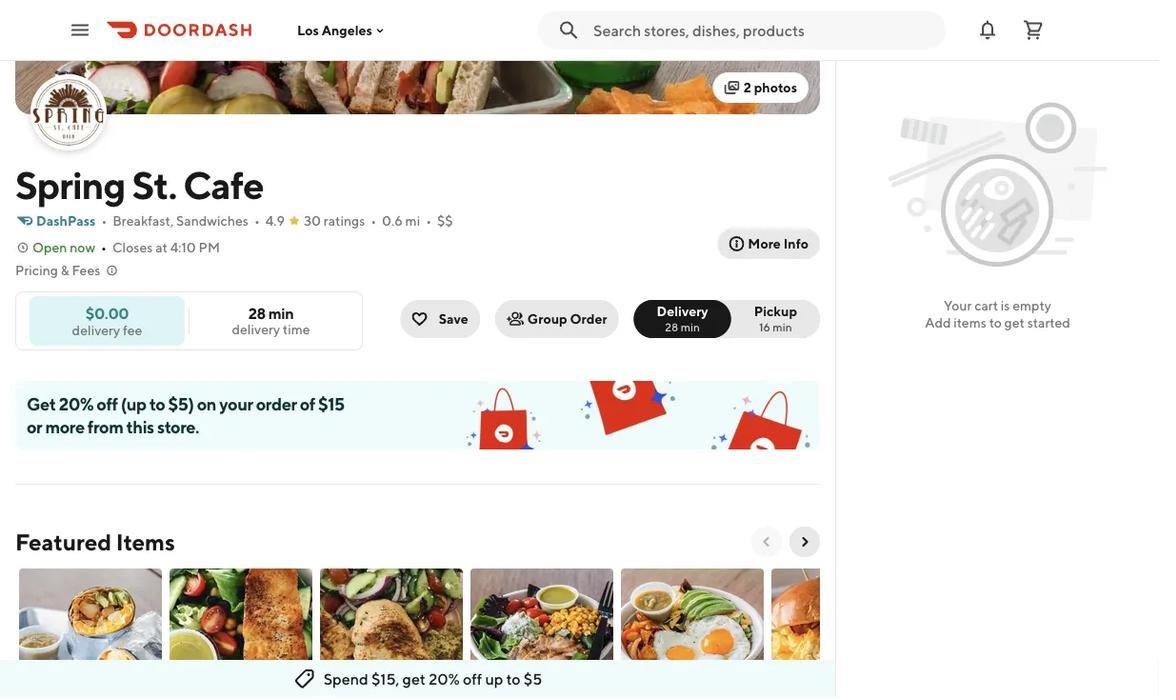 Task type: vqa. For each thing, say whether or not it's contained in the screenshot.
of
yes



Task type: describe. For each thing, give the bounding box(es) containing it.
more
[[45, 416, 84, 437]]

open
[[32, 240, 67, 255]]

angeles
[[322, 22, 372, 38]]

28 inside delivery 28 min
[[665, 320, 679, 333]]

pm
[[199, 240, 220, 255]]

order
[[256, 393, 297, 414]]

items
[[116, 528, 175, 555]]

at
[[155, 240, 168, 255]]

get
[[27, 393, 56, 414]]

fees
[[72, 262, 100, 278]]

order
[[570, 311, 607, 327]]

add inside your cart is empty add items to get started
[[925, 315, 951, 331]]

off inside get 20% off (up to $5) on your order of $15 or more from this store.
[[97, 393, 118, 414]]

this
[[126, 416, 154, 437]]

add for grilled chicken plate image
[[414, 669, 440, 685]]

up
[[485, 670, 503, 688]]

los angeles
[[297, 22, 372, 38]]

$15
[[318, 393, 345, 414]]

started
[[1028, 315, 1071, 331]]

or
[[27, 416, 42, 437]]

$$
[[437, 213, 453, 229]]

(up
[[121, 393, 146, 414]]

closes
[[112, 240, 153, 255]]

• left 0.6
[[371, 213, 376, 229]]

dashpass
[[36, 213, 96, 229]]

los angeles button
[[297, 22, 388, 38]]

to for your
[[989, 315, 1002, 331]]

ratings
[[324, 213, 365, 229]]

from
[[88, 416, 123, 437]]

2 photos button
[[713, 72, 809, 103]]

save
[[439, 311, 469, 327]]

Store search: begin typing to search for stores available on DoorDash text field
[[594, 20, 935, 40]]

breakfast burrito image
[[19, 569, 162, 698]]

1 horizontal spatial off
[[463, 670, 482, 688]]

0.6 mi • $$
[[382, 213, 453, 229]]

spend
[[324, 670, 368, 688]]

breakfast,
[[113, 213, 174, 229]]

30
[[304, 213, 321, 229]]

more info
[[748, 236, 809, 252]]

• left 4.9
[[254, 213, 260, 229]]

16
[[759, 320, 771, 333]]

$5
[[524, 670, 542, 688]]

previous button of carousel image
[[759, 534, 775, 550]]

group order
[[528, 311, 607, 327]]

cart
[[975, 298, 998, 313]]

featured items heading
[[15, 527, 175, 557]]

delivery inside 28 min delivery time
[[232, 322, 280, 337]]

more
[[748, 236, 781, 252]]

photos
[[754, 80, 797, 95]]

delivery
[[657, 303, 708, 319]]

1 vertical spatial get
[[403, 670, 426, 688]]

delivery inside '$0.00 delivery fee'
[[72, 322, 120, 338]]

spring st. cafe image
[[32, 76, 105, 149]]

pricing & fees button
[[15, 261, 119, 280]]

pricing
[[15, 262, 58, 278]]

add for the "breakfast bowl" 'image'
[[715, 669, 741, 685]]

group
[[528, 311, 567, 327]]

• right the now
[[101, 240, 107, 255]]

&
[[61, 262, 69, 278]]

items
[[954, 315, 987, 331]]

group order button
[[495, 300, 619, 338]]

mi
[[405, 213, 420, 229]]

add for breakfast burrito image
[[113, 669, 139, 685]]

empty
[[1013, 298, 1052, 313]]



Task type: locate. For each thing, give the bounding box(es) containing it.
get 20% off (up to $5) on your order of $15 or more from this store.
[[27, 393, 345, 437]]

to down cart
[[989, 315, 1002, 331]]

0 horizontal spatial get
[[403, 670, 426, 688]]

min inside 28 min delivery time
[[268, 304, 294, 322]]

28 min delivery time
[[232, 304, 310, 337]]

add for pan seared salmon plate image
[[263, 669, 290, 685]]

28
[[248, 304, 266, 322], [665, 320, 679, 333]]

next button of carousel image
[[797, 534, 813, 550]]

min
[[268, 304, 294, 322], [681, 320, 700, 333], [773, 320, 792, 333]]

20% inside get 20% off (up to $5) on your order of $15 or more from this store.
[[59, 393, 93, 414]]

featured items
[[15, 528, 175, 555]]

0 horizontal spatial 28
[[248, 304, 266, 322]]

1 horizontal spatial 28
[[665, 320, 679, 333]]

20% left "up"
[[429, 670, 460, 688]]

min inside delivery 28 min
[[681, 320, 700, 333]]

none radio containing pickup
[[720, 300, 820, 338]]

more info button
[[718, 229, 820, 259]]

spring
[[15, 162, 125, 207]]

off
[[97, 393, 118, 414], [463, 670, 482, 688]]

get
[[1005, 315, 1025, 331], [403, 670, 426, 688]]

to inside your cart is empty add items to get started
[[989, 315, 1002, 331]]

open menu image
[[69, 19, 91, 41]]

28 left time
[[248, 304, 266, 322]]

28 down delivery
[[665, 320, 679, 333]]

none radio containing delivery
[[634, 300, 731, 338]]

$5)
[[168, 393, 194, 414]]

of
[[300, 393, 315, 414]]

to right "up"
[[506, 670, 521, 688]]

add button
[[15, 565, 166, 698], [166, 565, 316, 698], [316, 565, 467, 698], [467, 565, 617, 698], [617, 565, 768, 698], [101, 662, 151, 693], [252, 662, 301, 693], [402, 662, 452, 693], [553, 662, 602, 693], [703, 662, 753, 693]]

is
[[1001, 298, 1010, 313]]

1 horizontal spatial 20%
[[429, 670, 460, 688]]

los
[[297, 22, 319, 38]]

• right mi
[[426, 213, 432, 229]]

None radio
[[634, 300, 731, 338]]

30 ratings •
[[304, 213, 376, 229]]

off up from on the left
[[97, 393, 118, 414]]

0 vertical spatial to
[[989, 315, 1002, 331]]

20% up more on the bottom left
[[59, 393, 93, 414]]

cafe
[[183, 162, 264, 207]]

0 horizontal spatial to
[[149, 393, 165, 414]]

1 horizontal spatial delivery
[[232, 322, 280, 337]]

spring st. cafe
[[15, 162, 264, 207]]

min for pickup
[[773, 320, 792, 333]]

2 horizontal spatial min
[[773, 320, 792, 333]]

pricing & fees
[[15, 262, 100, 278]]

save button
[[401, 300, 480, 338]]

off left "up"
[[463, 670, 482, 688]]

delivery 28 min
[[657, 303, 708, 333]]

min down pickup
[[773, 320, 792, 333]]

20%
[[59, 393, 93, 414], [429, 670, 460, 688]]

dashpass •
[[36, 213, 107, 229]]

time
[[283, 322, 310, 337]]

delivery left time
[[232, 322, 280, 337]]

2 photos
[[744, 80, 797, 95]]

min up 'order'
[[268, 304, 294, 322]]

0 horizontal spatial 20%
[[59, 393, 93, 414]]

pickup 16 min
[[754, 303, 797, 333]]

0.6
[[382, 213, 403, 229]]

delivery left fee
[[72, 322, 120, 338]]

$15,
[[371, 670, 400, 688]]

min for delivery
[[681, 320, 700, 333]]

• closes at 4:10 pm
[[101, 240, 220, 255]]

chicken avocado salad image
[[471, 569, 614, 698]]

1 vertical spatial to
[[149, 393, 165, 414]]

now
[[70, 240, 95, 255]]

breakfast, sandwiches
[[113, 213, 249, 229]]

featured
[[15, 528, 111, 555]]

0 vertical spatial get
[[1005, 315, 1025, 331]]

add
[[925, 315, 951, 331], [113, 669, 139, 685], [263, 669, 290, 685], [414, 669, 440, 685], [564, 669, 591, 685], [715, 669, 741, 685]]

sandwiches
[[176, 213, 249, 229]]

• right the dashpass
[[101, 213, 107, 229]]

info
[[784, 236, 809, 252]]

•
[[101, 213, 107, 229], [254, 213, 260, 229], [371, 213, 376, 229], [426, 213, 432, 229], [101, 240, 107, 255]]

breakfast bowl image
[[621, 569, 764, 698]]

notification bell image
[[976, 19, 999, 41]]

delivery
[[232, 322, 280, 337], [72, 322, 120, 338]]

your cart is empty add items to get started
[[925, 298, 1071, 331]]

min down delivery
[[681, 320, 700, 333]]

0 vertical spatial 20%
[[59, 393, 93, 414]]

open now
[[32, 240, 95, 255]]

0 vertical spatial off
[[97, 393, 118, 414]]

get down is
[[1005, 315, 1025, 331]]

order methods option group
[[634, 300, 820, 338]]

fee
[[123, 322, 142, 338]]

None radio
[[720, 300, 820, 338]]

2 vertical spatial to
[[506, 670, 521, 688]]

your
[[219, 393, 253, 414]]

1 horizontal spatial to
[[506, 670, 521, 688]]

to right (up
[[149, 393, 165, 414]]

0 horizontal spatial off
[[97, 393, 118, 414]]

to inside get 20% off (up to $5) on your order of $15 or more from this store.
[[149, 393, 165, 414]]

st.
[[132, 162, 176, 207]]

store.
[[157, 416, 199, 437]]

2 horizontal spatial to
[[989, 315, 1002, 331]]

to for spend
[[506, 670, 521, 688]]

0 horizontal spatial min
[[268, 304, 294, 322]]

on
[[197, 393, 216, 414]]

28 inside 28 min delivery time
[[248, 304, 266, 322]]

$0.00
[[86, 304, 129, 322]]

1 vertical spatial 20%
[[429, 670, 460, 688]]

min inside pickup 16 min
[[773, 320, 792, 333]]

to
[[989, 315, 1002, 331], [149, 393, 165, 414], [506, 670, 521, 688]]

get right the $15,
[[403, 670, 426, 688]]

add for chicken avocado salad image
[[564, 669, 591, 685]]

1 horizontal spatial min
[[681, 320, 700, 333]]

spend $15, get 20% off up to $5
[[324, 670, 542, 688]]

0 items, open order cart image
[[1022, 19, 1045, 41]]

4.9
[[266, 213, 285, 229]]

$0.00 delivery fee
[[72, 304, 142, 338]]

1 vertical spatial off
[[463, 670, 482, 688]]

pan seared salmon plate image
[[170, 569, 312, 698]]

your
[[944, 298, 972, 313]]

0 horizontal spatial delivery
[[72, 322, 120, 338]]

4:10
[[170, 240, 196, 255]]

2
[[744, 80, 752, 95]]

get inside your cart is empty add items to get started
[[1005, 315, 1025, 331]]

grilled chicken plate image
[[320, 569, 463, 698]]

pickup
[[754, 303, 797, 319]]

1 horizontal spatial get
[[1005, 315, 1025, 331]]



